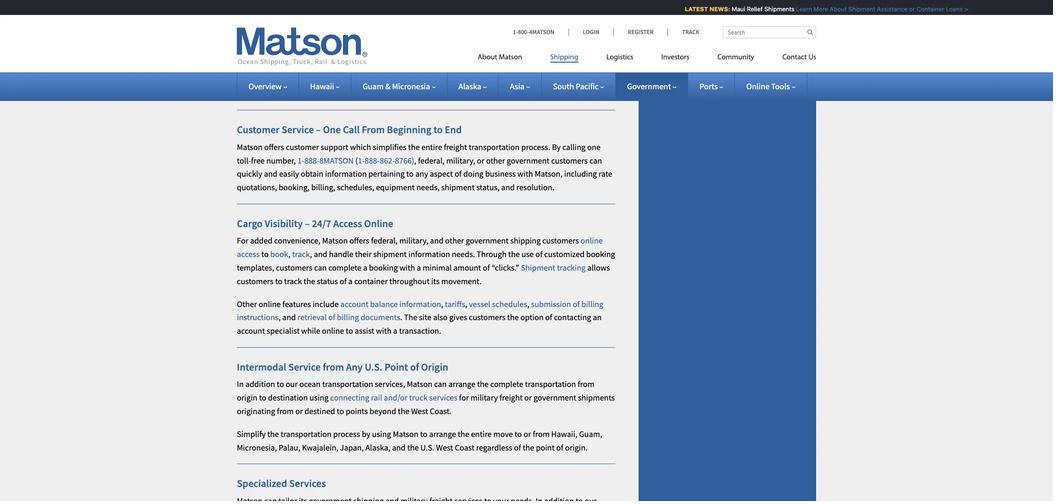 Task type: describe. For each thing, give the bounding box(es) containing it.
services
[[429, 392, 458, 403]]

coast
[[455, 442, 475, 453]]

obtain
[[301, 168, 324, 179]]

service for customer
[[282, 123, 314, 136]]

guam,
[[579, 429, 603, 439]]

regardless
[[476, 442, 513, 453]]

destination
[[268, 392, 308, 403]]

process
[[333, 429, 360, 439]]

online tools
[[747, 81, 790, 92]]

800-
[[518, 28, 529, 36]]

ocean
[[300, 379, 321, 390]]

of inside submission of billing instructions
[[573, 299, 580, 309]]

guam & micronesia
[[363, 81, 430, 92]]

1 horizontal spatial offers
[[350, 235, 370, 246]]

of down through
[[483, 262, 490, 273]]

5
[[559, 60, 563, 71]]

tracking
[[557, 262, 586, 273]]

retrieval
[[298, 312, 327, 323]]

can inside in addition to our ocean transportation services, matson can arrange the complete transportation from origin to destination using
[[434, 379, 447, 390]]

submission
[[531, 299, 571, 309]]

the inside matson offers customer support which simplifies the entire freight transportation process. by calling one toll-free number,
[[408, 142, 420, 152]]

one
[[323, 123, 341, 136]]

to down addition
[[259, 392, 266, 403]]

, federal, military, or other government customers can quickly and easily obtain information pertaining to any aspect of doing business with matson, including rate quotations, booking, billing, schedules, equipment needs, shipment status, and resolution.
[[237, 155, 613, 193]]

specialist
[[267, 325, 300, 336]]

1-800-4matson
[[513, 28, 555, 36]]

a down their
[[363, 262, 368, 273]]

site
[[419, 312, 432, 323]]

matson inside in addition to our ocean transportation services, matson can arrange the complete transportation from origin to destination using
[[407, 379, 433, 390]]

allows customers to track the status of a container throughout its movement.
[[237, 262, 610, 286]]

freight inside for military freight or government shipments originating from or destined to points beyond the west coast.
[[500, 392, 523, 403]]

1- for 888-
[[298, 155, 305, 166]]

hawaii
[[310, 81, 334, 92]]

or inside simplify the transportation process by using matson to arrange the entire move to or from hawaii, guam, micronesia, palau, kwajalein, japan, alaska, and the u.s. west coast regardless of the point of origin.
[[524, 429, 531, 439]]

and inside simplify the transportation process by using matson to arrange the entire move to or from hawaii, guam, micronesia, palau, kwajalein, japan, alaska, and the u.s. west coast regardless of the point of origin.
[[392, 442, 406, 453]]

can inside , federal, military, or other government customers can quickly and easily obtain information pertaining to any aspect of doing business with matson, including rate quotations, booking, billing, schedules, equipment needs, shipment status, and resolution.
[[590, 155, 602, 166]]

easily
[[279, 168, 299, 179]]

origin
[[237, 392, 257, 403]]

0 horizontal spatial other
[[445, 235, 464, 246]]

the left 'point'
[[523, 442, 535, 453]]

from inside simplify the transportation process by using matson to arrange the entire move to or from hawaii, guam, micronesia, palau, kwajalein, japan, alaska, and the u.s. west coast regardless of the point of origin.
[[533, 429, 550, 439]]

1 horizontal spatial 1-
[[358, 155, 365, 166]]

4
[[559, 40, 563, 51]]

contact us
[[783, 54, 817, 61]]

convenience,
[[274, 235, 321, 246]]

to inside allows customers to track the status of a container throughout its movement.
[[275, 276, 283, 286]]

online inside online access
[[581, 235, 603, 246]]

of inside , federal, military, or other government customers can quickly and easily obtain information pertaining to any aspect of doing business with matson, including rate quotations, booking, billing, schedules, equipment needs, shipment status, and resolution.
[[455, 168, 462, 179]]

their
[[355, 249, 372, 260]]

arrange inside simplify the transportation process by using matson to arrange the entire move to or from hawaii, guam, micronesia, palau, kwajalein, japan, alaska, and the u.s. west coast regardless of the point of origin.
[[429, 429, 456, 439]]

pertaining
[[369, 168, 405, 179]]

originating
[[237, 406, 275, 416]]

also
[[433, 312, 448, 323]]

service for intermodal
[[289, 360, 321, 373]]

7
[[559, 81, 563, 92]]

of down the hawaii,
[[557, 442, 564, 453]]

of right regardless
[[514, 442, 521, 453]]

to inside for military freight or government shipments originating from or destined to points beyond the west coast.
[[337, 406, 344, 416]]

1 vertical spatial online
[[364, 217, 393, 230]]

track link
[[292, 249, 310, 260]]

about matson link
[[478, 49, 536, 68]]

1 horizontal spatial account
[[341, 299, 369, 309]]

of right use
[[536, 249, 543, 260]]

, left track link at the left of page
[[289, 249, 291, 260]]

rate
[[599, 168, 613, 179]]

beyond
[[370, 406, 396, 416]]

us
[[809, 54, 817, 61]]

or left container at the right top
[[906, 5, 912, 13]]

simplifies
[[373, 142, 407, 152]]

online inside . the site also gives customers the option of contacting an account specialist while online to assist with a transaction.
[[322, 325, 344, 336]]

through
[[477, 249, 507, 260]]

days for 4 days
[[565, 40, 581, 51]]

military
[[471, 392, 498, 403]]

customized
[[544, 249, 585, 260]]

rail
[[371, 392, 382, 403]]

guam & micronesia link
[[363, 81, 436, 92]]

matson offers customer support which simplifies the entire freight transportation process. by calling one toll-free number,
[[237, 142, 601, 166]]

tacoma
[[556, 19, 584, 30]]

simplify
[[237, 429, 266, 439]]

of down the include
[[329, 312, 336, 323]]

book link
[[270, 249, 289, 260]]

track
[[682, 28, 700, 36]]

and up specialist
[[283, 312, 296, 323]]

freight inside matson offers customer support which simplifies the entire freight transportation process. by calling one toll-free number,
[[444, 142, 467, 152]]

business
[[485, 168, 516, 179]]

to book , track
[[260, 249, 310, 260]]

status
[[317, 276, 338, 286]]

more
[[810, 5, 825, 13]]

account balance information link
[[341, 299, 441, 309]]

with inside ", and handle their shipment information needs. through the use of customized booking templates, customers can complete a booking with a minimal amount of "clicks.""
[[400, 262, 415, 273]]

a inside . the site also gives customers the option of contacting an account specialist while online to assist with a transaction.
[[393, 325, 398, 336]]

, up "option"
[[528, 299, 530, 309]]

needs.
[[452, 249, 475, 260]]

of right the point
[[410, 360, 419, 373]]

entire inside simplify the transportation process by using matson to arrange the entire move to or from hawaii, guam, micronesia, palau, kwajalein, japan, alaska, and the u.s. west coast regardless of the point of origin.
[[471, 429, 492, 439]]

point
[[385, 360, 408, 373]]

1 vertical spatial government
[[466, 235, 509, 246]]

to down for military freight or government shipments originating from or destined to points beyond the west coast.
[[420, 429, 428, 439]]

shipment inside , federal, military, or other government customers can quickly and easily obtain information pertaining to any aspect of doing business with matson, including rate quotations, booking, billing, schedules, equipment needs, shipment status, and resolution.
[[442, 182, 475, 193]]

track for to
[[284, 276, 302, 286]]

0 horizontal spatial military,
[[400, 235, 429, 246]]

transportation inside matson offers customer support which simplifies the entire freight transportation process. by calling one toll-free number,
[[469, 142, 520, 152]]

shipments
[[578, 392, 615, 403]]

, up specialist
[[279, 312, 281, 323]]

0 vertical spatial shipment
[[845, 5, 872, 13]]

transaction.
[[399, 325, 441, 336]]

from inside for military freight or government shipments originating from or destined to points beyond the west coast.
[[277, 406, 294, 416]]

news:
[[706, 5, 727, 13]]

about inside 'link'
[[478, 54, 498, 61]]

a up 'throughout'
[[417, 262, 421, 273]]

overview link
[[249, 81, 287, 92]]

instructions
[[237, 312, 279, 323]]

government link
[[627, 81, 677, 92]]

the inside ", and handle their shipment information needs. through the use of customized booking templates, customers can complete a booking with a minimal amount of "clicks.""
[[509, 249, 520, 260]]

any
[[346, 360, 363, 373]]

track for ,
[[292, 249, 310, 260]]

container
[[354, 276, 388, 286]]

in
[[237, 379, 244, 390]]

government inside , federal, military, or other government customers can quickly and easily obtain information pertaining to any aspect of doing business with matson, including rate quotations, booking, billing, schedules, equipment needs, shipment status, and resolution.
[[507, 155, 550, 166]]

customer
[[286, 142, 319, 152]]

south
[[553, 81, 574, 92]]

ports link
[[700, 81, 724, 92]]

for
[[459, 392, 469, 403]]

connecting
[[330, 392, 370, 403]]

assistance
[[873, 5, 904, 13]]

and up ", and handle their shipment information needs. through the use of customized booking templates, customers can complete a booking with a minimal amount of "clicks.""
[[430, 235, 444, 246]]

shipment tracking
[[521, 262, 586, 273]]

weekly for 2x weekly
[[446, 60, 471, 71]]

military, inside , federal, military, or other government customers can quickly and easily obtain information pertaining to any aspect of doing business with matson, including rate quotations, booking, billing, schedules, equipment needs, shipment status, and resolution.
[[446, 155, 476, 166]]

minimal
[[423, 262, 452, 273]]

blue matson logo with ocean, shipping, truck, rail and logistics written beneath it. image
[[237, 28, 368, 66]]

move
[[494, 429, 513, 439]]

include
[[313, 299, 339, 309]]

using inside in addition to our ocean transportation services, matson can arrange the complete transportation from origin to destination using
[[310, 392, 329, 403]]

shipment tracking link
[[521, 262, 586, 273]]

, inside ", and handle their shipment information needs. through the use of customized booking templates, customers can complete a booking with a minimal amount of "clicks.""
[[310, 249, 312, 260]]

from left any on the bottom left
[[323, 360, 344, 373]]

top menu navigation
[[478, 49, 817, 68]]

complete inside ", and handle their shipment information needs. through the use of customized booking templates, customers can complete a booking with a minimal amount of "clicks.""
[[329, 262, 362, 273]]

hawaii link
[[310, 81, 340, 92]]

book
[[270, 249, 289, 260]]

login
[[583, 28, 600, 36]]

to inside . the site also gives customers the option of contacting an account specialist while online to assist with a transaction.
[[346, 325, 353, 336]]

0 horizontal spatial shipment
[[521, 262, 556, 273]]

register link
[[614, 28, 668, 36]]

, left tariffs
[[441, 299, 443, 309]]

and inside ", and handle their shipment information needs. through the use of customized booking templates, customers can complete a booking with a minimal amount of "clicks.""
[[314, 249, 328, 260]]

in addition to our ocean transportation services, matson can arrange the complete transportation from origin to destination using
[[237, 379, 595, 403]]

gives
[[450, 312, 467, 323]]

to left end
[[434, 123, 443, 136]]



Task type: vqa. For each thing, say whether or not it's contained in the screenshot.
bottom with
yes



Task type: locate. For each thing, give the bounding box(es) containing it.
the up coast at the left of the page
[[458, 429, 470, 439]]

the up 8766)
[[408, 142, 420, 152]]

offers up their
[[350, 235, 370, 246]]

complete inside in addition to our ocean transportation services, matson can arrange the complete transportation from origin to destination using
[[491, 379, 524, 390]]

process.
[[522, 142, 551, 152]]

0 horizontal spatial entire
[[422, 142, 442, 152]]

logistics
[[607, 54, 634, 61]]

2 vertical spatial days
[[565, 81, 581, 92]]

matson
[[499, 54, 522, 61], [237, 142, 263, 152], [322, 235, 348, 246], [407, 379, 433, 390], [393, 429, 419, 439]]

or inside , federal, military, or other government customers can quickly and easily obtain information pertaining to any aspect of doing business with matson, including rate quotations, booking, billing, schedules, equipment needs, shipment status, and resolution.
[[477, 155, 485, 166]]

the inside . the site also gives customers the option of contacting an account specialist while online to assist with a transaction.
[[507, 312, 519, 323]]

kwajalein,
[[302, 442, 339, 453]]

1- down 'customer'
[[298, 155, 305, 166]]

search image
[[808, 29, 813, 35]]

0 horizontal spatial booking
[[369, 262, 398, 273]]

asia
[[510, 81, 525, 92]]

2 horizontal spatial with
[[518, 168, 533, 179]]

1 days from the top
[[565, 40, 581, 51]]

1- for 800-
[[513, 28, 518, 36]]

to inside , federal, military, or other government customers can quickly and easily obtain information pertaining to any aspect of doing business with matson, including rate quotations, booking, billing, schedules, equipment needs, shipment status, and resolution.
[[407, 168, 414, 179]]

1 vertical spatial shipment
[[374, 249, 407, 260]]

service up 'customer'
[[282, 123, 314, 136]]

register
[[628, 28, 654, 36]]

with inside , federal, military, or other government customers can quickly and easily obtain information pertaining to any aspect of doing business with matson, including rate quotations, booking, billing, schedules, equipment needs, shipment status, and resolution.
[[518, 168, 533, 179]]

matson inside simplify the transportation process by using matson to arrange the entire move to or from hawaii, guam, micronesia, palau, kwajalein, japan, alaska, and the u.s. west coast regardless of the point of origin.
[[393, 429, 419, 439]]

shipment left assistance
[[845, 5, 872, 13]]

of inside allows customers to track the status of a container throughout its movement.
[[340, 276, 347, 286]]

to down added
[[261, 249, 269, 260]]

1 horizontal spatial online
[[747, 81, 770, 92]]

matson up handle
[[322, 235, 348, 246]]

4matson
[[529, 28, 555, 36]]

to down book
[[275, 276, 283, 286]]

0 vertical spatial track
[[292, 249, 310, 260]]

community link
[[704, 49, 769, 68]]

2 vertical spatial information
[[400, 299, 441, 309]]

shipment down for added convenience, matson offers federal, military, and other government shipping customers
[[374, 249, 407, 260]]

None search field
[[723, 26, 817, 38]]

can up status
[[314, 262, 327, 273]]

1 horizontal spatial about
[[826, 5, 843, 13]]

1 vertical spatial with
[[400, 262, 415, 273]]

using up destined
[[310, 392, 329, 403]]

1 vertical spatial days
[[565, 60, 581, 71]]

0 vertical spatial other
[[486, 155, 505, 166]]

with up resolution. in the top of the page
[[518, 168, 533, 179]]

1 horizontal spatial u.s.
[[421, 442, 435, 453]]

arrange up for
[[449, 379, 476, 390]]

the left status
[[304, 276, 315, 286]]

other up business
[[486, 155, 505, 166]]

a
[[363, 262, 368, 273], [417, 262, 421, 273], [349, 276, 353, 286], [393, 325, 398, 336]]

specialized services
[[237, 477, 326, 490]]

online down , and retrieval of billing documents
[[322, 325, 344, 336]]

u.s. inside simplify the transportation process by using matson to arrange the entire move to or from hawaii, guam, micronesia, palau, kwajalein, japan, alaska, and the u.s. west coast regardless of the point of origin.
[[421, 442, 435, 453]]

information inside ", and handle their shipment information needs. through the use of customized booking templates, customers can complete a booking with a minimal amount of "clicks.""
[[409, 249, 450, 260]]

– for service
[[316, 123, 321, 136]]

government down the process.
[[507, 155, 550, 166]]

1 vertical spatial –
[[305, 217, 310, 230]]

1 vertical spatial booking
[[369, 262, 398, 273]]

0 vertical spatial weekly
[[446, 60, 471, 71]]

weekly right 1x
[[446, 81, 471, 92]]

0 vertical spatial shipment
[[442, 182, 475, 193]]

track inside allows customers to track the status of a container throughout its movement.
[[284, 276, 302, 286]]

0 horizontal spatial account
[[237, 325, 265, 336]]

container
[[913, 5, 941, 13]]

west inside for military freight or government shipments originating from or destined to points beyond the west coast.
[[411, 406, 428, 416]]

schedules
[[492, 299, 528, 309]]

matson up the toll-
[[237, 142, 263, 152]]

online up instructions at bottom left
[[259, 299, 281, 309]]

services
[[289, 477, 326, 490]]

1 vertical spatial can
[[314, 262, 327, 273]]

federal,
[[418, 155, 445, 166], [371, 235, 398, 246]]

using up alaska,
[[372, 429, 391, 439]]

, left vessel
[[465, 299, 468, 309]]

of inside . the site also gives customers the option of contacting an account specialist while online to assist with a transaction.
[[546, 312, 553, 323]]

0 horizontal spatial shipment
[[374, 249, 407, 260]]

2x
[[437, 60, 445, 71]]

entire
[[422, 142, 442, 152], [471, 429, 492, 439]]

1-888-8matson ( 1-888-862-8766)
[[298, 155, 414, 166]]

0 vertical spatial complete
[[329, 262, 362, 273]]

submission of billing instructions link
[[237, 299, 604, 323]]

needs,
[[417, 182, 440, 193]]

shipping link
[[536, 49, 593, 68]]

other
[[237, 299, 257, 309]]

1 horizontal spatial 888-
[[365, 155, 380, 166]]

0 vertical spatial online
[[747, 81, 770, 92]]

service up ocean
[[289, 360, 321, 373]]

1 vertical spatial weekly
[[446, 81, 471, 92]]

1 vertical spatial u.s.
[[421, 442, 435, 453]]

origin.
[[565, 442, 588, 453]]

online left tools
[[747, 81, 770, 92]]

arrange inside in addition to our ocean transportation services, matson can arrange the complete transportation from origin to destination using
[[449, 379, 476, 390]]

entire inside matson offers customer support which simplifies the entire freight transportation process. by calling one toll-free number,
[[422, 142, 442, 152]]

vessel schedules link
[[469, 299, 528, 309]]

tariffs link
[[445, 299, 465, 309]]

, inside , federal, military, or other government customers can quickly and easily obtain information pertaining to any aspect of doing business with matson, including rate quotations, booking, billing, schedules, equipment needs, shipment status, and resolution.
[[414, 155, 417, 166]]

quotations,
[[237, 182, 277, 193]]

to left any
[[407, 168, 414, 179]]

1 vertical spatial information
[[409, 249, 450, 260]]

customers inside , federal, military, or other government customers can quickly and easily obtain information pertaining to any aspect of doing business with matson, including rate quotations, booking, billing, schedules, equipment needs, shipment status, and resolution.
[[552, 155, 588, 166]]

with down documents
[[376, 325, 392, 336]]

federal, up any
[[418, 155, 445, 166]]

end
[[445, 123, 462, 136]]

the inside in addition to our ocean transportation services, matson can arrange the complete transportation from origin to destination using
[[477, 379, 489, 390]]

customers down templates,
[[237, 276, 274, 286]]

track up features
[[284, 276, 302, 286]]

matson up the truck at the bottom left
[[407, 379, 433, 390]]

a down documents
[[393, 325, 398, 336]]

1 888- from the left
[[305, 155, 320, 166]]

1 horizontal spatial complete
[[491, 379, 524, 390]]

0 vertical spatial military,
[[446, 155, 476, 166]]

community
[[718, 54, 755, 61]]

of up "contacting"
[[573, 299, 580, 309]]

matson,
[[535, 168, 563, 179]]

micronesia
[[392, 81, 430, 92]]

0 horizontal spatial 1-
[[298, 155, 305, 166]]

entire up , federal, military, or other government customers can quickly and easily obtain information pertaining to any aspect of doing business with matson, including rate quotations, booking, billing, schedules, equipment needs, shipment status, and resolution.
[[422, 142, 442, 152]]

24/7
[[312, 217, 331, 230]]

1 horizontal spatial billing
[[582, 299, 604, 309]]

1 vertical spatial billing
[[337, 312, 359, 323]]

.
[[401, 312, 403, 323]]

billing up an
[[582, 299, 604, 309]]

information inside , federal, military, or other government customers can quickly and easily obtain information pertaining to any aspect of doing business with matson, including rate quotations, booking, billing, schedules, equipment needs, shipment status, and resolution.
[[325, 168, 367, 179]]

the right alaska,
[[407, 442, 419, 453]]

from up 'point'
[[533, 429, 550, 439]]

the up micronesia,
[[267, 429, 279, 439]]

added
[[250, 235, 273, 246]]

can inside ", and handle their shipment information needs. through the use of customized booking templates, customers can complete a booking with a minimal amount of "clicks.""
[[314, 262, 327, 273]]

0 horizontal spatial west
[[411, 406, 428, 416]]

888- right (
[[365, 155, 380, 166]]

2 horizontal spatial 1-
[[513, 28, 518, 36]]

0 horizontal spatial freight
[[444, 142, 467, 152]]

shipping
[[511, 235, 541, 246]]

0 horizontal spatial with
[[376, 325, 392, 336]]

shipment inside ", and handle their shipment information needs. through the use of customized booking templates, customers can complete a booking with a minimal amount of "clicks.""
[[374, 249, 407, 260]]

0 horizontal spatial complete
[[329, 262, 362, 273]]

freight down end
[[444, 142, 467, 152]]

1- down the 'which' on the left of page
[[358, 155, 365, 166]]

1 horizontal spatial –
[[316, 123, 321, 136]]

or down destination
[[296, 406, 303, 416]]

from inside in addition to our ocean transportation services, matson can arrange the complete transportation from origin to destination using
[[578, 379, 595, 390]]

online access link
[[237, 235, 603, 260]]

to down connecting
[[337, 406, 344, 416]]

support
[[321, 142, 349, 152]]

2 horizontal spatial can
[[590, 155, 602, 166]]

shipments
[[761, 5, 791, 13]]

asia link
[[510, 81, 530, 92]]

online tools link
[[747, 81, 796, 92]]

0 vertical spatial can
[[590, 155, 602, 166]]

billing inside submission of billing instructions
[[582, 299, 604, 309]]

0 vertical spatial federal,
[[418, 155, 445, 166]]

account down instructions at bottom left
[[237, 325, 265, 336]]

amount
[[454, 262, 481, 273]]

1 vertical spatial offers
[[350, 235, 370, 246]]

services,
[[375, 379, 405, 390]]

1 horizontal spatial booking
[[587, 249, 615, 260]]

0 vertical spatial offers
[[264, 142, 284, 152]]

freight right military
[[500, 392, 523, 403]]

weekly for 1x weekly
[[446, 81, 471, 92]]

other inside , federal, military, or other government customers can quickly and easily obtain information pertaining to any aspect of doing business with matson, including rate quotations, booking, billing, schedules, equipment needs, shipment status, and resolution.
[[486, 155, 505, 166]]

0 horizontal spatial u.s.
[[365, 360, 383, 373]]

west inside simplify the transportation process by using matson to arrange the entire move to or from hawaii, guam, micronesia, palau, kwajalein, japan, alaska, and the u.s. west coast regardless of the point of origin.
[[436, 442, 453, 453]]

0 vertical spatial online
[[581, 235, 603, 246]]

matson down 800-
[[499, 54, 522, 61]]

the
[[404, 312, 418, 323]]

0 horizontal spatial about
[[478, 54, 498, 61]]

Search search field
[[723, 26, 817, 38]]

0 vertical spatial freight
[[444, 142, 467, 152]]

other up needs.
[[445, 235, 464, 246]]

other
[[486, 155, 505, 166], [445, 235, 464, 246]]

contacting
[[554, 312, 592, 323]]

1x
[[437, 81, 445, 92]]

billing up 'assist'
[[337, 312, 359, 323]]

0 vertical spatial days
[[565, 40, 581, 51]]

account inside . the site also gives customers the option of contacting an account specialist while online to assist with a transaction.
[[237, 325, 265, 336]]

matson inside 'link'
[[499, 54, 522, 61]]

using inside simplify the transportation process by using matson to arrange the entire move to or from hawaii, guam, micronesia, palau, kwajalein, japan, alaska, and the u.s. west coast regardless of the point of origin.
[[372, 429, 391, 439]]

coast.
[[430, 406, 452, 416]]

to left our
[[277, 379, 284, 390]]

other online features include account balance information , tariffs , vessel schedules ,
[[237, 299, 531, 309]]

1 horizontal spatial military,
[[446, 155, 476, 166]]

the inside allows customers to track the status of a container throughout its movement.
[[304, 276, 315, 286]]

1 horizontal spatial federal,
[[418, 155, 445, 166]]

7 days
[[559, 81, 581, 92]]

2 days from the top
[[565, 60, 581, 71]]

0 horizontal spatial federal,
[[371, 235, 398, 246]]

1-888-8matson link
[[298, 155, 354, 166]]

days right 5
[[565, 60, 581, 71]]

1 horizontal spatial west
[[436, 442, 453, 453]]

contact us link
[[769, 49, 817, 68]]

of left the doing
[[455, 168, 462, 179]]

truck
[[409, 392, 428, 403]]

0 horizontal spatial can
[[314, 262, 327, 273]]

u.s. left coast at the left of the page
[[421, 442, 435, 453]]

option
[[521, 312, 544, 323]]

0 vertical spatial billing
[[582, 299, 604, 309]]

its
[[432, 276, 440, 286]]

0 vertical spatial with
[[518, 168, 533, 179]]

1 vertical spatial entire
[[471, 429, 492, 439]]

0 vertical spatial information
[[325, 168, 367, 179]]

, up any
[[414, 155, 417, 166]]

1 vertical spatial federal,
[[371, 235, 398, 246]]

0 horizontal spatial offers
[[264, 142, 284, 152]]

days for 7 days
[[565, 81, 581, 92]]

to right move
[[515, 429, 522, 439]]

booking up "allows" at the bottom of page
[[587, 249, 615, 260]]

0 horizontal spatial 888-
[[305, 155, 320, 166]]

2 vertical spatial can
[[434, 379, 447, 390]]

information up "minimal"
[[409, 249, 450, 260]]

1 horizontal spatial freight
[[500, 392, 523, 403]]

0 vertical spatial entire
[[422, 142, 442, 152]]

0 vertical spatial west
[[411, 406, 428, 416]]

4 days
[[559, 40, 581, 51]]

from down destination
[[277, 406, 294, 416]]

days right 4
[[565, 40, 581, 51]]

military, up ", and handle their shipment information needs. through the use of customized booking templates, customers can complete a booking with a minimal amount of "clicks.""
[[400, 235, 429, 246]]

2 horizontal spatial online
[[581, 235, 603, 246]]

2 vertical spatial online
[[322, 325, 344, 336]]

1 vertical spatial west
[[436, 442, 453, 453]]

and down number,
[[264, 168, 278, 179]]

1 horizontal spatial other
[[486, 155, 505, 166]]

1 vertical spatial online
[[259, 299, 281, 309]]

can up services
[[434, 379, 447, 390]]

days for 5 days
[[565, 60, 581, 71]]

the down and/or
[[398, 406, 410, 416]]

or right military
[[525, 392, 532, 403]]

west left coast at the left of the page
[[436, 442, 453, 453]]

complete up military
[[491, 379, 524, 390]]

matson inside matson offers customer support which simplifies the entire freight transportation process. by calling one toll-free number,
[[237, 142, 263, 152]]

investors
[[662, 54, 690, 61]]

with inside . the site also gives customers the option of contacting an account specialist while online to assist with a transaction.
[[376, 325, 392, 336]]

while
[[301, 325, 320, 336]]

customers inside . the site also gives customers the option of contacting an account specialist while online to assist with a transaction.
[[469, 312, 506, 323]]

0 vertical spatial government
[[507, 155, 550, 166]]

transportation inside simplify the transportation process by using matson to arrange the entire move to or from hawaii, guam, micronesia, palau, kwajalein, japan, alaska, and the u.s. west coast regardless of the point of origin.
[[281, 429, 332, 439]]

government inside for military freight or government shipments originating from or destined to points beyond the west coast.
[[534, 392, 577, 403]]

2 vertical spatial with
[[376, 325, 392, 336]]

to down the retrieval of billing documents link
[[346, 325, 353, 336]]

west down the truck at the bottom left
[[411, 406, 428, 416]]

points
[[346, 406, 368, 416]]

our
[[286, 379, 298, 390]]

maui
[[728, 5, 742, 13]]

information up site
[[400, 299, 441, 309]]

customers inside ", and handle their shipment information needs. through the use of customized booking templates, customers can complete a booking with a minimal amount of "clicks.""
[[276, 262, 313, 273]]

3 days from the top
[[565, 81, 581, 92]]

south pacific link
[[553, 81, 605, 92]]

can down the one at the top
[[590, 155, 602, 166]]

arrange
[[449, 379, 476, 390], [429, 429, 456, 439]]

transportation
[[469, 142, 520, 152], [322, 379, 373, 390], [525, 379, 576, 390], [281, 429, 332, 439]]

from
[[362, 123, 385, 136]]

addition
[[246, 379, 275, 390]]

online access
[[237, 235, 603, 260]]

access
[[237, 249, 260, 260]]

1 vertical spatial military,
[[400, 235, 429, 246]]

customers down vessel
[[469, 312, 506, 323]]

account up the retrieval of billing documents link
[[341, 299, 369, 309]]

, down convenience,
[[310, 249, 312, 260]]

1 vertical spatial freight
[[500, 392, 523, 403]]

1 horizontal spatial can
[[434, 379, 447, 390]]

1 vertical spatial other
[[445, 235, 464, 246]]

1 weekly from the top
[[446, 60, 471, 71]]

by
[[362, 429, 371, 439]]

federal, inside , federal, military, or other government customers can quickly and easily obtain information pertaining to any aspect of doing business with matson, including rate quotations, booking, billing, schedules, equipment needs, shipment status, and resolution.
[[418, 155, 445, 166]]

8matson
[[320, 155, 354, 166]]

government up through
[[466, 235, 509, 246]]

1 vertical spatial complete
[[491, 379, 524, 390]]

0 vertical spatial booking
[[587, 249, 615, 260]]

offers inside matson offers customer support which simplifies the entire freight transportation process. by calling one toll-free number,
[[264, 142, 284, 152]]

resolution.
[[517, 182, 555, 193]]

1 vertical spatial service
[[289, 360, 321, 373]]

1 vertical spatial track
[[284, 276, 302, 286]]

1 vertical spatial using
[[372, 429, 391, 439]]

u.s. right any on the bottom left
[[365, 360, 383, 373]]

1 horizontal spatial entire
[[471, 429, 492, 439]]

,
[[414, 155, 417, 166], [289, 249, 291, 260], [310, 249, 312, 260], [441, 299, 443, 309], [465, 299, 468, 309], [528, 299, 530, 309], [279, 312, 281, 323]]

service
[[282, 123, 314, 136], [289, 360, 321, 373]]

doing
[[464, 168, 484, 179]]

1 horizontal spatial online
[[322, 325, 344, 336]]

information down 8matson
[[325, 168, 367, 179]]

dutch harbor
[[286, 81, 334, 92]]

entire up regardless
[[471, 429, 492, 439]]

days right 7
[[565, 81, 581, 92]]

customer service – one call from beginning to end
[[237, 123, 462, 136]]

pacific
[[576, 81, 599, 92]]

2 weekly from the top
[[446, 81, 471, 92]]

0 vertical spatial –
[[316, 123, 321, 136]]

origin
[[421, 360, 449, 373]]

0 vertical spatial u.s.
[[365, 360, 383, 373]]

anchorage
[[291, 40, 329, 51]]

0 vertical spatial using
[[310, 392, 329, 403]]

the up military
[[477, 379, 489, 390]]

which
[[350, 142, 371, 152]]

2 888- from the left
[[365, 155, 380, 166]]

shipment down the doing
[[442, 182, 475, 193]]

complete down handle
[[329, 262, 362, 273]]

offers up number,
[[264, 142, 284, 152]]

0 vertical spatial arrange
[[449, 379, 476, 390]]

learn more about shipment assistance or container loans > link
[[793, 5, 965, 13]]

1 vertical spatial account
[[237, 325, 265, 336]]

and down business
[[502, 182, 515, 193]]

customers inside allows customers to track the status of a container throughout its movement.
[[237, 276, 274, 286]]

military,
[[446, 155, 476, 166], [400, 235, 429, 246]]

simplify the transportation process by using matson to arrange the entire move to or from hawaii, guam, micronesia, palau, kwajalein, japan, alaska, and the u.s. west coast regardless of the point of origin.
[[237, 429, 603, 453]]

1 vertical spatial shipment
[[521, 262, 556, 273]]

retrieval of billing documents link
[[298, 312, 401, 323]]

– left "24/7"
[[305, 217, 310, 230]]

0 horizontal spatial billing
[[337, 312, 359, 323]]

the inside for military freight or government shipments originating from or destined to points beyond the west coast.
[[398, 406, 410, 416]]

– for visibility
[[305, 217, 310, 230]]

0 vertical spatial service
[[282, 123, 314, 136]]

customers up customized
[[543, 235, 579, 246]]

0 vertical spatial account
[[341, 299, 369, 309]]

0 vertical spatial about
[[826, 5, 843, 13]]

customers down calling at right top
[[552, 155, 588, 166]]

a inside allows customers to track the status of a container throughout its movement.
[[349, 276, 353, 286]]



